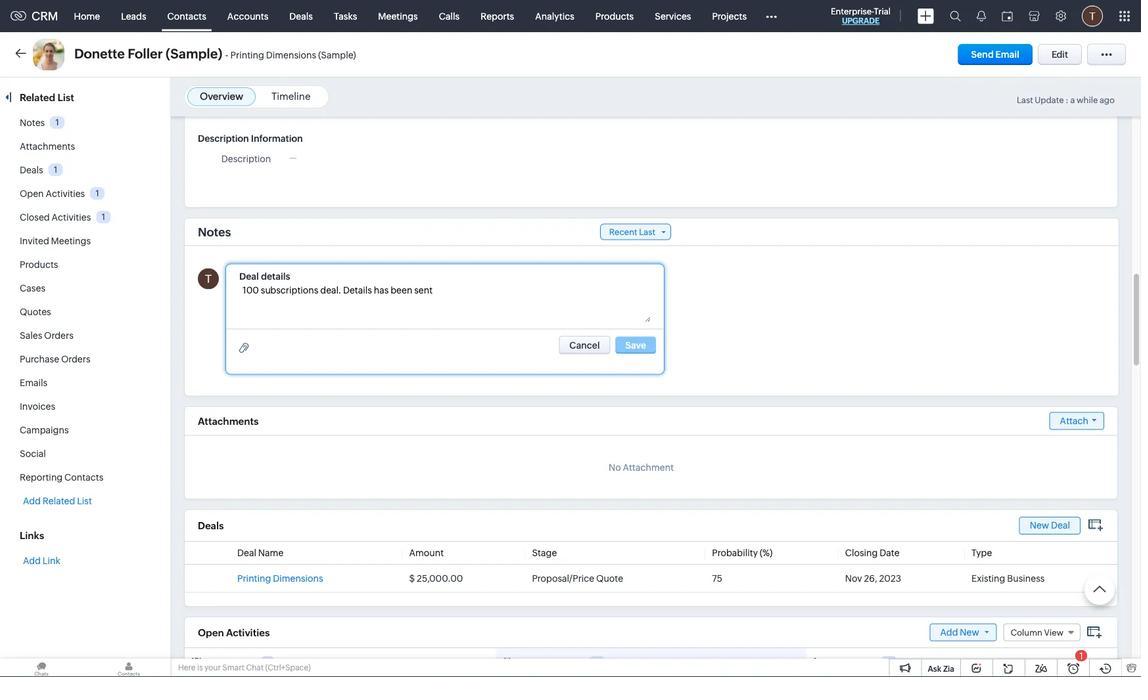 Task type: locate. For each thing, give the bounding box(es) containing it.
1 horizontal spatial (sample)
[[318, 50, 356, 60]]

closing date link
[[845, 548, 900, 559]]

new deal link
[[1019, 517, 1081, 535]]

1 vertical spatial description
[[221, 153, 271, 164]]

create menu element
[[910, 0, 942, 32]]

0 horizontal spatial products
[[20, 260, 58, 270]]

name
[[258, 548, 284, 559]]

meetings for open meetings
[[544, 659, 584, 669]]

add left link
[[23, 556, 41, 567]]

invoices link
[[20, 402, 55, 412]]

2 horizontal spatial deals
[[289, 11, 313, 21]]

orders up purchase orders link
[[44, 331, 73, 341]]

1 up open activities link
[[54, 165, 57, 175]]

(sample) left -
[[166, 46, 222, 61]]

new up 'business'
[[1030, 520, 1049, 531]]

add related list
[[23, 496, 92, 507]]

description down description information
[[221, 153, 271, 164]]

0 vertical spatial add
[[23, 496, 41, 507]]

0 horizontal spatial (sample)
[[166, 46, 222, 61]]

mailing
[[203, 102, 234, 112]]

dimensions
[[266, 50, 316, 60], [273, 574, 323, 584]]

1 vertical spatial add
[[23, 556, 41, 567]]

type
[[972, 548, 992, 559]]

search element
[[942, 0, 969, 32]]

0 vertical spatial printing
[[230, 50, 264, 60]]

new deal
[[1030, 520, 1070, 531]]

signals image
[[977, 11, 986, 22]]

accounts link
[[217, 0, 279, 32]]

last right the recent
[[639, 227, 655, 237]]

timeline
[[271, 91, 310, 102]]

None button
[[559, 336, 610, 355]]

products down the invited
[[20, 260, 58, 270]]

0 vertical spatial related
[[20, 92, 55, 103]]

1 horizontal spatial products link
[[585, 0, 644, 32]]

2 vertical spatial add
[[940, 627, 958, 638]]

1 right notes link
[[56, 118, 59, 127]]

your
[[204, 664, 221, 673]]

$
[[409, 574, 415, 584]]

activities for open activities link
[[46, 189, 85, 199]]

meetings link
[[368, 0, 428, 32]]

activities up invited meetings
[[52, 212, 91, 223]]

deal name
[[237, 548, 284, 559]]

1 for deals
[[54, 165, 57, 175]]

products link left services
[[585, 0, 644, 32]]

0 vertical spatial description
[[198, 133, 249, 144]]

0 vertical spatial notes
[[20, 118, 45, 128]]

send email
[[971, 49, 1019, 60]]

campaigns
[[20, 425, 69, 436]]

calendar image
[[1002, 11, 1013, 21]]

open calls
[[829, 659, 876, 669]]

0 vertical spatial dimensions
[[266, 50, 316, 60]]

add for add related list
[[23, 496, 41, 507]]

list
[[57, 92, 74, 103], [77, 496, 92, 507]]

1 right open activities link
[[96, 189, 99, 198]]

activities up open tasks
[[226, 627, 270, 639]]

0 horizontal spatial tasks
[[233, 659, 256, 669]]

0 vertical spatial deal
[[1051, 520, 1070, 531]]

deal
[[1051, 520, 1070, 531], [237, 548, 256, 559]]

trial
[[874, 6, 891, 16]]

list up attachments link
[[57, 92, 74, 103]]

0 vertical spatial products
[[595, 11, 634, 21]]

open activities up 'closed activities'
[[20, 189, 85, 199]]

business
[[1007, 574, 1045, 584]]

2 vertical spatial activities
[[226, 627, 270, 639]]

home link
[[63, 0, 111, 32]]

0 vertical spatial meetings
[[378, 11, 418, 21]]

add new
[[940, 627, 979, 638]]

reporting contacts link
[[20, 473, 103, 483]]

1 vertical spatial meetings
[[51, 236, 91, 247]]

dimensions up timeline in the left of the page
[[266, 50, 316, 60]]

view
[[1044, 628, 1064, 638]]

1 horizontal spatial contacts
[[167, 11, 206, 21]]

(ctrl+space)
[[265, 664, 311, 673]]

1 down column view field
[[1079, 651, 1083, 662]]

1 horizontal spatial meetings
[[378, 11, 418, 21]]

add up zia
[[940, 627, 958, 638]]

0 vertical spatial attachments
[[20, 141, 75, 152]]

1 horizontal spatial list
[[77, 496, 92, 507]]

0 horizontal spatial deals
[[20, 165, 43, 176]]

here is your smart chat (ctrl+space)
[[178, 664, 311, 673]]

tasks
[[334, 11, 357, 21], [233, 659, 256, 669]]

profile element
[[1074, 0, 1111, 32]]

0 vertical spatial last
[[1017, 95, 1033, 105]]

0 vertical spatial new
[[1030, 520, 1049, 531]]

1 horizontal spatial attachments
[[198, 416, 259, 427]]

projects
[[712, 11, 747, 21]]

orders
[[44, 331, 73, 341], [61, 354, 90, 365]]

tasks link
[[323, 0, 368, 32]]

Column View field
[[1004, 624, 1081, 642]]

add down reporting
[[23, 496, 41, 507]]

while
[[1077, 95, 1098, 105]]

reporting contacts
[[20, 473, 103, 483]]

deals link up printing dimensions (sample) "link"
[[279, 0, 323, 32]]

1 vertical spatial attachments
[[198, 416, 259, 427]]

dimensions down name
[[273, 574, 323, 584]]

calls link
[[428, 0, 470, 32]]

quote
[[596, 574, 623, 584]]

existing
[[972, 574, 1005, 584]]

overview
[[200, 91, 243, 102]]

recent last
[[609, 227, 655, 237]]

products link down the invited
[[20, 260, 58, 270]]

proposal/price
[[532, 574, 594, 584]]

sales orders
[[20, 331, 73, 341]]

no attachment
[[609, 462, 674, 473]]

1 horizontal spatial last
[[1017, 95, 1033, 105]]

dimensions inside donette foller (sample) - printing dimensions (sample)
[[266, 50, 316, 60]]

0 horizontal spatial meetings
[[51, 236, 91, 247]]

tasks left meetings link
[[334, 11, 357, 21]]

Add a note text field
[[239, 283, 651, 322]]

list down reporting contacts
[[77, 496, 92, 507]]

home
[[74, 11, 100, 21]]

1 horizontal spatial tasks
[[334, 11, 357, 21]]

stage link
[[532, 548, 557, 559]]

0 horizontal spatial notes
[[20, 118, 45, 128]]

0 vertical spatial open activities
[[20, 189, 85, 199]]

1 vertical spatial last
[[639, 227, 655, 237]]

chats image
[[0, 659, 83, 678]]

1 vertical spatial contacts
[[64, 473, 103, 483]]

$ 25,000.00
[[409, 574, 463, 584]]

orders right purchase
[[61, 354, 90, 365]]

contacts up donette foller (sample) - printing dimensions (sample)
[[167, 11, 206, 21]]

2 horizontal spatial meetings
[[544, 659, 584, 669]]

chat
[[246, 664, 264, 673]]

ask zia
[[928, 665, 954, 674]]

enterprise-
[[831, 6, 874, 16]]

emails
[[20, 378, 47, 388]]

1 vertical spatial deal
[[237, 548, 256, 559]]

1 right closed activities link
[[102, 212, 105, 222]]

1 vertical spatial printing
[[237, 574, 271, 584]]

related up notes link
[[20, 92, 55, 103]]

open activities up open tasks
[[198, 627, 270, 639]]

1 horizontal spatial deals link
[[279, 0, 323, 32]]

0 horizontal spatial open activities
[[20, 189, 85, 199]]

orders for sales orders
[[44, 331, 73, 341]]

deals link down attachments link
[[20, 165, 43, 176]]

contacts up add related list on the bottom left
[[64, 473, 103, 483]]

2 vertical spatial deals
[[198, 521, 224, 532]]

0 horizontal spatial attachments
[[20, 141, 75, 152]]

donette
[[74, 46, 125, 61]]

projects link
[[702, 0, 757, 32]]

0 horizontal spatial products link
[[20, 260, 58, 270]]

activities for closed activities link
[[52, 212, 91, 223]]

products left services link
[[595, 11, 634, 21]]

75
[[712, 574, 722, 584]]

profile image
[[1082, 6, 1103, 27]]

contacts
[[167, 11, 206, 21], [64, 473, 103, 483]]

1 vertical spatial notes
[[198, 225, 231, 239]]

tasks right your at the left bottom of page
[[233, 659, 256, 669]]

1 horizontal spatial calls
[[855, 659, 876, 669]]

last left update
[[1017, 95, 1033, 105]]

new left column
[[960, 627, 979, 638]]

(sample) down tasks link
[[318, 50, 356, 60]]

1 vertical spatial open activities
[[198, 627, 270, 639]]

printing down deal name link
[[237, 574, 271, 584]]

1 vertical spatial calls
[[855, 659, 876, 669]]

0 horizontal spatial list
[[57, 92, 74, 103]]

search image
[[950, 11, 961, 22]]

0 vertical spatial orders
[[44, 331, 73, 341]]

1 horizontal spatial deal
[[1051, 520, 1070, 531]]

printing right -
[[230, 50, 264, 60]]

0 horizontal spatial deal
[[237, 548, 256, 559]]

1 vertical spatial deals link
[[20, 165, 43, 176]]

1 vertical spatial new
[[960, 627, 979, 638]]

0 horizontal spatial deals link
[[20, 165, 43, 176]]

2 vertical spatial meetings
[[544, 659, 584, 669]]

0 horizontal spatial calls
[[439, 11, 460, 21]]

create menu image
[[918, 8, 934, 24]]

1 vertical spatial tasks
[[233, 659, 256, 669]]

0 vertical spatial calls
[[439, 11, 460, 21]]

amount
[[409, 548, 444, 559]]

0 vertical spatial contacts
[[167, 11, 206, 21]]

meetings
[[378, 11, 418, 21], [51, 236, 91, 247], [544, 659, 584, 669]]

1 horizontal spatial products
[[595, 11, 634, 21]]

analytics
[[535, 11, 574, 21]]

1 vertical spatial activities
[[52, 212, 91, 223]]

1 vertical spatial orders
[[61, 354, 90, 365]]

invited meetings link
[[20, 236, 91, 247]]

here
[[178, 664, 196, 673]]

description down mailing
[[198, 133, 249, 144]]

analytics link
[[525, 0, 585, 32]]

contacts image
[[87, 659, 170, 678]]

sales orders link
[[20, 331, 73, 341]]

0 vertical spatial tasks
[[334, 11, 357, 21]]

0 vertical spatial deals
[[289, 11, 313, 21]]

notes link
[[20, 118, 45, 128]]

0 vertical spatial activities
[[46, 189, 85, 199]]

1 vertical spatial list
[[77, 496, 92, 507]]

1 vertical spatial products link
[[20, 260, 58, 270]]

activities up 'closed activities'
[[46, 189, 85, 199]]

Other Modules field
[[757, 6, 786, 27]]

1 horizontal spatial notes
[[198, 225, 231, 239]]

services link
[[644, 0, 702, 32]]

related down reporting contacts link
[[43, 496, 75, 507]]

no
[[609, 462, 621, 473]]

0 horizontal spatial new
[[960, 627, 979, 638]]

notes
[[20, 118, 45, 128], [198, 225, 231, 239]]



Task type: vqa. For each thing, say whether or not it's contained in the screenshot.
Web
no



Task type: describe. For each thing, give the bounding box(es) containing it.
add for add link
[[23, 556, 41, 567]]

probability
[[712, 548, 758, 559]]

signals element
[[969, 0, 994, 32]]

printing dimensions link
[[237, 574, 323, 584]]

orders for purchase orders
[[61, 354, 90, 365]]

open meetings
[[518, 659, 584, 669]]

column view
[[1011, 628, 1064, 638]]

1 vertical spatial products
[[20, 260, 58, 270]]

0 vertical spatial products link
[[585, 0, 644, 32]]

purchase orders link
[[20, 354, 90, 365]]

links
[[20, 530, 44, 542]]

nov
[[845, 574, 862, 584]]

open tasks
[[207, 659, 256, 669]]

crm link
[[11, 9, 58, 23]]

0 horizontal spatial contacts
[[64, 473, 103, 483]]

26,
[[864, 574, 877, 584]]

upgrade
[[842, 16, 880, 25]]

ago
[[1100, 95, 1115, 105]]

leads link
[[111, 0, 157, 32]]

attach link
[[1049, 412, 1104, 430]]

(%)
[[760, 548, 773, 559]]

sales
[[20, 331, 42, 341]]

social link
[[20, 449, 46, 459]]

closed activities link
[[20, 212, 91, 223]]

25,000.00
[[417, 574, 463, 584]]

contacts inside contacts link
[[167, 11, 206, 21]]

zia
[[943, 665, 954, 674]]

nov 26, 2023
[[845, 574, 901, 584]]

1 horizontal spatial open activities
[[198, 627, 270, 639]]

is
[[197, 664, 203, 673]]

printing dimensions (sample) link
[[230, 50, 356, 61]]

country
[[236, 102, 271, 112]]

campaigns link
[[20, 425, 69, 436]]

cases
[[20, 283, 45, 294]]

invoices
[[20, 402, 55, 412]]

attachments link
[[20, 141, 75, 152]]

send email button
[[958, 44, 1033, 65]]

reporting
[[20, 473, 63, 483]]

add for add new
[[940, 627, 958, 638]]

0 horizontal spatial last
[[639, 227, 655, 237]]

1 horizontal spatial deals
[[198, 521, 224, 532]]

2023
[[879, 574, 901, 584]]

0 vertical spatial list
[[57, 92, 74, 103]]

mailing country
[[203, 102, 271, 112]]

leads
[[121, 11, 146, 21]]

foller
[[128, 46, 163, 61]]

update
[[1035, 95, 1064, 105]]

1 vertical spatial deals
[[20, 165, 43, 176]]

services
[[655, 11, 691, 21]]

1 vertical spatial related
[[43, 496, 75, 507]]

attachment
[[623, 462, 674, 473]]

1 for open activities
[[96, 189, 99, 198]]

(sample) inside donette foller (sample) - printing dimensions (sample)
[[318, 50, 356, 60]]

column
[[1011, 628, 1043, 638]]

quotes
[[20, 307, 51, 317]]

overview link
[[200, 91, 243, 102]]

smart
[[222, 664, 245, 673]]

1 horizontal spatial new
[[1030, 520, 1049, 531]]

purchase orders
[[20, 354, 90, 365]]

products inside "link"
[[595, 11, 634, 21]]

a
[[1070, 95, 1075, 105]]

closed activities
[[20, 212, 91, 223]]

1 for closed activities
[[102, 212, 105, 222]]

Add a title... text field
[[239, 270, 348, 283]]

ask
[[928, 665, 942, 674]]

quotes link
[[20, 307, 51, 317]]

closing date
[[845, 548, 900, 559]]

social
[[20, 449, 46, 459]]

edit
[[1052, 49, 1068, 60]]

0 vertical spatial deals link
[[279, 0, 323, 32]]

description for description information
[[198, 133, 249, 144]]

cases link
[[20, 283, 45, 294]]

open activities link
[[20, 189, 85, 199]]

printing dimensions
[[237, 574, 323, 584]]

recent
[[609, 227, 637, 237]]

email
[[996, 49, 1019, 60]]

stage
[[532, 548, 557, 559]]

contacts link
[[157, 0, 217, 32]]

closing
[[845, 548, 878, 559]]

existing business
[[972, 574, 1045, 584]]

link
[[43, 556, 60, 567]]

probability (%)
[[712, 548, 773, 559]]

description for description
[[221, 153, 271, 164]]

reports link
[[470, 0, 525, 32]]

closed
[[20, 212, 50, 223]]

invited meetings
[[20, 236, 91, 247]]

edit button
[[1038, 44, 1082, 65]]

emails link
[[20, 378, 47, 388]]

timeline link
[[271, 91, 310, 102]]

information
[[251, 133, 303, 144]]

1 for notes
[[56, 118, 59, 127]]

printing inside donette foller (sample) - printing dimensions (sample)
[[230, 50, 264, 60]]

meetings for invited meetings
[[51, 236, 91, 247]]

proposal/price quote
[[532, 574, 623, 584]]

amount link
[[409, 548, 444, 559]]

invited
[[20, 236, 49, 247]]

1 vertical spatial dimensions
[[273, 574, 323, 584]]

related list
[[20, 92, 76, 103]]

:
[[1066, 95, 1069, 105]]

add link
[[23, 556, 60, 567]]

description information
[[198, 133, 303, 144]]



